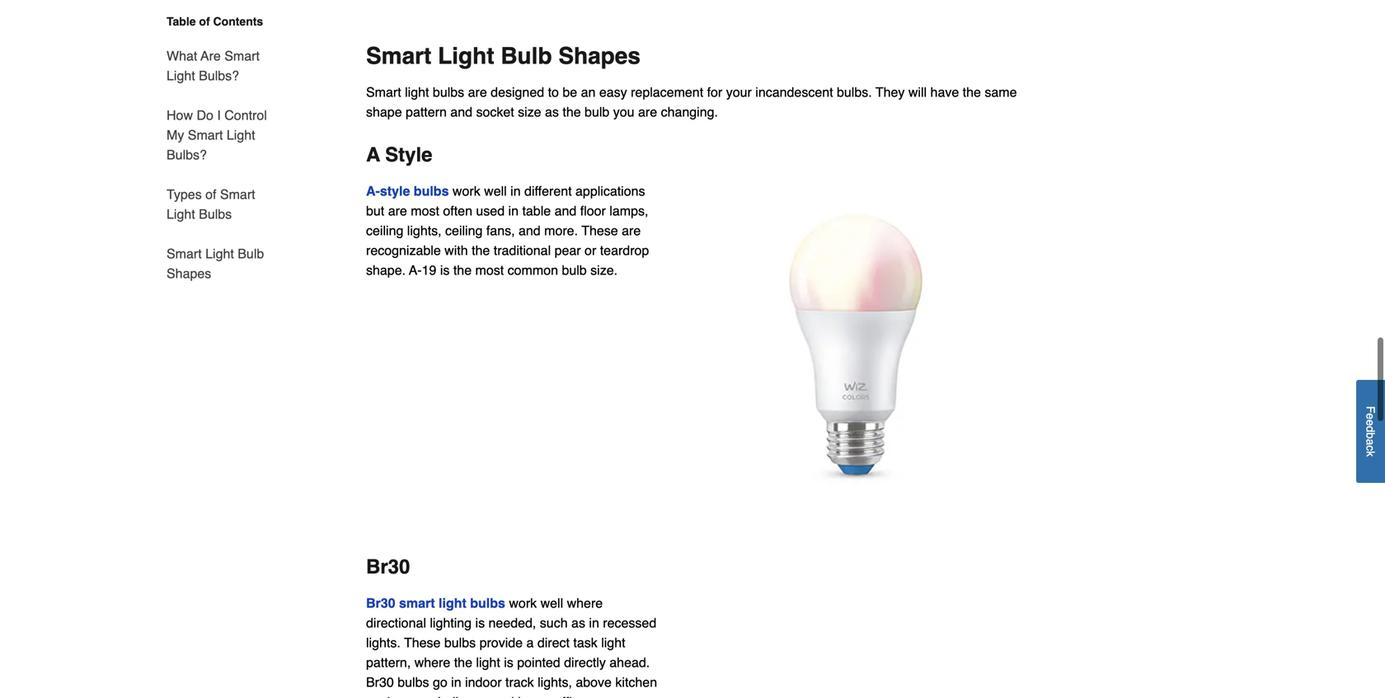 Task type: vqa. For each thing, say whether or not it's contained in the screenshot.
chevron right image related to Heating & Cooling
no



Task type: describe. For each thing, give the bounding box(es) containing it.
ahead.
[[610, 655, 650, 671]]

types of smart light bulbs
[[167, 187, 255, 222]]

f e e d b a c k
[[1364, 406, 1377, 457]]

lighting
[[430, 616, 472, 631]]

light up designed
[[438, 43, 494, 69]]

hallways
[[438, 695, 489, 698]]

pattern
[[406, 104, 447, 120]]

bulbs down lighting
[[444, 635, 476, 651]]

light up indoor
[[476, 655, 500, 671]]

same
[[985, 85, 1017, 100]]

used
[[476, 203, 505, 219]]

of for table
[[199, 15, 210, 28]]

different
[[524, 184, 572, 199]]

2 vertical spatial work
[[366, 695, 394, 698]]

provide
[[480, 635, 523, 651]]

but
[[366, 203, 384, 219]]

home
[[518, 695, 551, 698]]

i
[[217, 108, 221, 123]]

the down with
[[453, 263, 472, 278]]

a-style bulbs
[[366, 184, 449, 199]]

style
[[385, 144, 432, 166]]

size
[[518, 104, 541, 120]]

light inside the what are smart light bulbs?
[[167, 68, 195, 83]]

how do i control my smart light bulbs?
[[167, 108, 267, 162]]

br30 inside work well where directional lighting is needed, such as in recessed lights. these bulbs provide a direct task light pattern, where the light is pointed directly ahead. br30 bulbs go in indoor track lights, above kitchen work areas, hallways and home offices.
[[366, 675, 394, 690]]

are down lamps,
[[622, 223, 641, 238]]

table
[[167, 15, 196, 28]]

fans,
[[486, 223, 515, 238]]

what are smart light bulbs? link
[[167, 36, 270, 96]]

bulbs
[[199, 207, 232, 222]]

1 e from the top
[[1364, 413, 1377, 420]]

do
[[197, 108, 213, 123]]

and down table
[[519, 223, 541, 238]]

work for a-style bulbs
[[453, 184, 480, 199]]

my
[[167, 127, 184, 143]]

a inside work well where directional lighting is needed, such as in recessed lights. these bulbs provide a direct task light pattern, where the light is pointed directly ahead. br30 bulbs go in indoor track lights, above kitchen work areas, hallways and home offices.
[[526, 635, 534, 651]]

an
[[581, 85, 596, 100]]

smart inside smart light bulbs are designed to be an easy replacement for your incandescent bulbs. they will have the same shape pattern and socket size as the bulb you are changing.
[[366, 85, 401, 100]]

be
[[563, 85, 577, 100]]

shape
[[366, 104, 402, 120]]

what are smart light bulbs?
[[167, 48, 260, 83]]

bulbs up areas,
[[398, 675, 429, 690]]

control
[[224, 108, 267, 123]]

for
[[707, 85, 723, 100]]

to
[[548, 85, 559, 100]]

1 horizontal spatial where
[[567, 596, 603, 611]]

smart
[[399, 596, 435, 611]]

how
[[167, 108, 193, 123]]

types of smart light bulbs link
[[167, 175, 270, 234]]

a-style bulbs link
[[366, 184, 449, 199]]

style
[[380, 184, 410, 199]]

1 horizontal spatial shapes
[[558, 43, 641, 69]]

are
[[201, 48, 221, 63]]

as inside work well where directional lighting is needed, such as in recessed lights. these bulbs provide a direct task light pattern, where the light is pointed directly ahead. br30 bulbs go in indoor track lights, above kitchen work areas, hallways and home offices.
[[571, 616, 585, 631]]

in left different
[[511, 184, 521, 199]]

bulbs inside smart light bulbs are designed to be an easy replacement for your incandescent bulbs. they will have the same shape pattern and socket size as the bulb you are changing.
[[433, 85, 464, 100]]

teardrop
[[600, 243, 649, 258]]

a
[[366, 144, 380, 166]]

0 vertical spatial smart light bulb shapes
[[366, 43, 641, 69]]

in up hallways
[[451, 675, 461, 690]]

direct
[[537, 635, 570, 651]]

d
[[1364, 426, 1377, 433]]

pointed
[[517, 655, 560, 671]]

such
[[540, 616, 568, 631]]

changing.
[[661, 104, 718, 120]]

are up the socket
[[468, 85, 487, 100]]

in left table
[[508, 203, 519, 219]]

more.
[[544, 223, 578, 238]]

f e e d b a c k button
[[1356, 380, 1385, 483]]

track
[[505, 675, 534, 690]]

recognizable
[[366, 243, 441, 258]]

are right the you at top left
[[638, 104, 657, 120]]

you
[[613, 104, 635, 120]]

size.
[[591, 263, 618, 278]]

smart light bulb shapes link
[[167, 234, 270, 284]]

pear
[[555, 243, 581, 258]]

0 horizontal spatial a-
[[366, 184, 380, 199]]

bulbs up often
[[414, 184, 449, 199]]

the right with
[[472, 243, 490, 258]]

1 horizontal spatial most
[[475, 263, 504, 278]]

shapes inside smart light bulb shapes
[[167, 266, 211, 281]]

offices.
[[555, 695, 596, 698]]

smart inside how do i control my smart light bulbs?
[[188, 127, 223, 143]]

or
[[585, 243, 596, 258]]

1 ceiling from the left
[[366, 223, 404, 238]]

k
[[1364, 451, 1377, 457]]

smart light bulb shapes inside table of contents element
[[167, 246, 264, 281]]

br30 for br30
[[366, 556, 410, 579]]

task
[[573, 635, 598, 651]]

areas,
[[398, 695, 434, 698]]

recessed
[[603, 616, 657, 631]]

0 horizontal spatial where
[[415, 655, 450, 671]]

br30 smart light bulbs link
[[366, 596, 505, 611]]

2 vertical spatial is
[[504, 655, 514, 671]]

bulb inside smart light bulbs are designed to be an easy replacement for your incandescent bulbs. they will have the same shape pattern and socket size as the bulb you are changing.
[[585, 104, 610, 120]]

common
[[508, 263, 558, 278]]

2 e from the top
[[1364, 420, 1377, 426]]

needed,
[[489, 616, 536, 631]]

bulb inside work well in different applications but are most often used in table and floor lamps, ceiling lights, ceiling fans, and more. these are recognizable with the traditional pear or teardrop shape. a-19 is the most common bulb size.
[[562, 263, 587, 278]]

light down bulbs
[[205, 246, 234, 261]]

as inside smart light bulbs are designed to be an easy replacement for your incandescent bulbs. they will have the same shape pattern and socket size as the bulb you are changing.
[[545, 104, 559, 120]]



Task type: locate. For each thing, give the bounding box(es) containing it.
smart inside types of smart light bulbs
[[220, 187, 255, 202]]

go
[[433, 675, 448, 690]]

in up task
[[589, 616, 599, 631]]

work up often
[[453, 184, 480, 199]]

0 vertical spatial a
[[1364, 439, 1377, 446]]

1 vertical spatial shapes
[[167, 266, 211, 281]]

1 horizontal spatial bulb
[[501, 43, 552, 69]]

will
[[909, 85, 927, 100]]

bulb down pear
[[562, 263, 587, 278]]

is
[[440, 263, 450, 278], [475, 616, 485, 631], [504, 655, 514, 671]]

lamps,
[[610, 203, 648, 219]]

bulb down types of smart light bulbs link
[[238, 246, 264, 261]]

ceiling down the but
[[366, 223, 404, 238]]

floor
[[580, 203, 606, 219]]

a style
[[366, 144, 432, 166]]

a- inside work well in different applications but are most often used in table and floor lamps, ceiling lights, ceiling fans, and more. these are recognizable with the traditional pear or teardrop shape. a-19 is the most common bulb size.
[[409, 263, 422, 278]]

and inside work well where directional lighting is needed, such as in recessed lights. these bulbs provide a direct task light pattern, where the light is pointed directly ahead. br30 bulbs go in indoor track lights, above kitchen work areas, hallways and home offices.
[[492, 695, 514, 698]]

a-
[[366, 184, 380, 199], [409, 263, 422, 278]]

0 vertical spatial is
[[440, 263, 450, 278]]

2 horizontal spatial work
[[509, 596, 537, 611]]

how do i control my smart light bulbs? link
[[167, 96, 270, 175]]

light down 'control'
[[227, 127, 255, 143]]

bulbs? down are
[[199, 68, 239, 83]]

of inside types of smart light bulbs
[[205, 187, 216, 202]]

smart inside the what are smart light bulbs?
[[224, 48, 260, 63]]

a up "k" on the right bottom of page
[[1364, 439, 1377, 446]]

br30 up 'smart'
[[366, 556, 410, 579]]

shapes
[[558, 43, 641, 69], [167, 266, 211, 281]]

smart light bulb shapes
[[366, 43, 641, 69], [167, 246, 264, 281]]

shapes up an
[[558, 43, 641, 69]]

c
[[1364, 446, 1377, 451]]

1 horizontal spatial well
[[541, 596, 563, 611]]

of for types
[[205, 187, 216, 202]]

1 horizontal spatial smart light bulb shapes
[[366, 43, 641, 69]]

bulbs? inside the what are smart light bulbs?
[[199, 68, 239, 83]]

an a style smart light bulb. image
[[693, 182, 1019, 508]]

bulbs? inside how do i control my smart light bulbs?
[[167, 147, 207, 162]]

as down to
[[545, 104, 559, 120]]

light inside how do i control my smart light bulbs?
[[227, 127, 255, 143]]

a up 'pointed'
[[526, 635, 534, 651]]

and inside smart light bulbs are designed to be an easy replacement for your incandescent bulbs. they will have the same shape pattern and socket size as the bulb you are changing.
[[450, 104, 472, 120]]

well for where
[[541, 596, 563, 611]]

lights.
[[366, 635, 401, 651]]

well
[[484, 184, 507, 199], [541, 596, 563, 611]]

1 vertical spatial bulbs?
[[167, 147, 207, 162]]

in
[[511, 184, 521, 199], [508, 203, 519, 219], [589, 616, 599, 631], [451, 675, 461, 690]]

ceiling down often
[[445, 223, 483, 238]]

well inside work well in different applications but are most often used in table and floor lamps, ceiling lights, ceiling fans, and more. these are recognizable with the traditional pear or teardrop shape. a-19 is the most common bulb size.
[[484, 184, 507, 199]]

what
[[167, 48, 197, 63]]

work well where directional lighting is needed, such as in recessed lights. these bulbs provide a direct task light pattern, where the light is pointed directly ahead. br30 bulbs go in indoor track lights, above kitchen work areas, hallways and home offices.
[[366, 596, 657, 698]]

with
[[445, 243, 468, 258]]

1 horizontal spatial work
[[453, 184, 480, 199]]

1 vertical spatial a
[[526, 635, 534, 651]]

your
[[726, 85, 752, 100]]

light up pattern
[[405, 85, 429, 100]]

1 horizontal spatial a
[[1364, 439, 1377, 446]]

1 horizontal spatial lights,
[[538, 675, 572, 690]]

work for br30 smart light bulbs
[[509, 596, 537, 611]]

0 horizontal spatial bulb
[[238, 246, 264, 261]]

of right table on the top of page
[[199, 15, 210, 28]]

ceiling
[[366, 223, 404, 238], [445, 223, 483, 238]]

is inside work well in different applications but are most often used in table and floor lamps, ceiling lights, ceiling fans, and more. these are recognizable with the traditional pear or teardrop shape. a-19 is the most common bulb size.
[[440, 263, 450, 278]]

most
[[411, 203, 439, 219], [475, 263, 504, 278]]

these inside work well in different applications but are most often used in table and floor lamps, ceiling lights, ceiling fans, and more. these are recognizable with the traditional pear or teardrop shape. a-19 is the most common bulb size.
[[582, 223, 618, 238]]

1 vertical spatial these
[[404, 635, 441, 651]]

3 br30 from the top
[[366, 675, 394, 690]]

applications
[[576, 184, 645, 199]]

is up provide
[[475, 616, 485, 631]]

these down floor
[[582, 223, 618, 238]]

shape.
[[366, 263, 406, 278]]

lights, inside work well in different applications but are most often used in table and floor lamps, ceiling lights, ceiling fans, and more. these are recognizable with the traditional pear or teardrop shape. a-19 is the most common bulb size.
[[407, 223, 442, 238]]

as up task
[[571, 616, 585, 631]]

0 horizontal spatial as
[[545, 104, 559, 120]]

easy
[[599, 85, 627, 100]]

replacement
[[631, 85, 703, 100]]

types
[[167, 187, 202, 202]]

the right have
[[963, 85, 981, 100]]

lights, inside work well where directional lighting is needed, such as in recessed lights. these bulbs provide a direct task light pattern, where the light is pointed directly ahead. br30 bulbs go in indoor track lights, above kitchen work areas, hallways and home offices.
[[538, 675, 572, 690]]

where up go
[[415, 655, 450, 671]]

and left the socket
[[450, 104, 472, 120]]

f
[[1364, 406, 1377, 413]]

light down types
[[167, 207, 195, 222]]

shapes down bulbs
[[167, 266, 211, 281]]

0 horizontal spatial lights,
[[407, 223, 442, 238]]

well up such
[[541, 596, 563, 611]]

work down pattern,
[[366, 695, 394, 698]]

table of contents element
[[147, 13, 270, 284]]

0 vertical spatial where
[[567, 596, 603, 611]]

b
[[1364, 433, 1377, 439]]

light
[[405, 85, 429, 100], [439, 596, 467, 611], [601, 635, 625, 651], [476, 655, 500, 671]]

2 br30 from the top
[[366, 596, 395, 611]]

0 horizontal spatial shapes
[[167, 266, 211, 281]]

bulb down an
[[585, 104, 610, 120]]

these
[[582, 223, 618, 238], [404, 635, 441, 651]]

directly
[[564, 655, 606, 671]]

traditional
[[494, 243, 551, 258]]

0 vertical spatial these
[[582, 223, 618, 238]]

1 vertical spatial bulb
[[238, 246, 264, 261]]

smart light bulbs are designed to be an easy replacement for your incandescent bulbs. they will have the same shape pattern and socket size as the bulb you are changing.
[[366, 85, 1017, 120]]

bulb up designed
[[501, 43, 552, 69]]

0 horizontal spatial work
[[366, 695, 394, 698]]

1 horizontal spatial a-
[[409, 263, 422, 278]]

light inside smart light bulbs are designed to be an easy replacement for your incandescent bulbs. they will have the same shape pattern and socket size as the bulb you are changing.
[[405, 85, 429, 100]]

smart
[[366, 43, 432, 69], [224, 48, 260, 63], [366, 85, 401, 100], [188, 127, 223, 143], [220, 187, 255, 202], [167, 246, 202, 261]]

e up the "d"
[[1364, 413, 1377, 420]]

e
[[1364, 413, 1377, 420], [1364, 420, 1377, 426]]

a inside button
[[1364, 439, 1377, 446]]

directional
[[366, 616, 426, 631]]

1 horizontal spatial as
[[571, 616, 585, 631]]

1 vertical spatial of
[[205, 187, 216, 202]]

1 vertical spatial a-
[[409, 263, 422, 278]]

of
[[199, 15, 210, 28], [205, 187, 216, 202]]

lights, up the offices.
[[538, 675, 572, 690]]

0 horizontal spatial these
[[404, 635, 441, 651]]

indoor
[[465, 675, 502, 690]]

19
[[422, 263, 437, 278]]

where up such
[[567, 596, 603, 611]]

bulb
[[501, 43, 552, 69], [238, 246, 264, 261]]

1 br30 from the top
[[366, 556, 410, 579]]

br30 down pattern,
[[366, 675, 394, 690]]

bulbs up pattern
[[433, 85, 464, 100]]

1 horizontal spatial is
[[475, 616, 485, 631]]

contents
[[213, 15, 263, 28]]

1 vertical spatial is
[[475, 616, 485, 631]]

smart inside smart light bulb shapes
[[167, 246, 202, 261]]

0 vertical spatial lights,
[[407, 223, 442, 238]]

0 vertical spatial of
[[199, 15, 210, 28]]

1 vertical spatial work
[[509, 596, 537, 611]]

pattern,
[[366, 655, 411, 671]]

0 horizontal spatial well
[[484, 184, 507, 199]]

kitchen
[[615, 675, 657, 690]]

table
[[522, 203, 551, 219]]

br30
[[366, 556, 410, 579], [366, 596, 395, 611], [366, 675, 394, 690]]

0 horizontal spatial ceiling
[[366, 223, 404, 238]]

most down a-style bulbs link
[[411, 203, 439, 219]]

br30 up directional
[[366, 596, 395, 611]]

incandescent
[[756, 85, 833, 100]]

and down track
[[492, 695, 514, 698]]

1 vertical spatial bulb
[[562, 263, 587, 278]]

2 ceiling from the left
[[445, 223, 483, 238]]

0 vertical spatial bulbs?
[[199, 68, 239, 83]]

0 vertical spatial bulb
[[585, 104, 610, 120]]

often
[[443, 203, 472, 219]]

1 vertical spatial smart light bulb shapes
[[167, 246, 264, 281]]

a- up the but
[[366, 184, 380, 199]]

the inside work well where directional lighting is needed, such as in recessed lights. these bulbs provide a direct task light pattern, where the light is pointed directly ahead. br30 bulbs go in indoor track lights, above kitchen work areas, hallways and home offices.
[[454, 655, 472, 671]]

0 vertical spatial well
[[484, 184, 507, 199]]

light up ahead.
[[601, 635, 625, 651]]

well up used
[[484, 184, 507, 199]]

designed
[[491, 85, 544, 100]]

1 horizontal spatial ceiling
[[445, 223, 483, 238]]

0 vertical spatial most
[[411, 203, 439, 219]]

have
[[931, 85, 959, 100]]

well inside work well where directional lighting is needed, such as in recessed lights. these bulbs provide a direct task light pattern, where the light is pointed directly ahead. br30 bulbs go in indoor track lights, above kitchen work areas, hallways and home offices.
[[541, 596, 563, 611]]

bulb inside smart light bulb shapes
[[238, 246, 264, 261]]

br30 for br30 smart light bulbs
[[366, 596, 395, 611]]

they
[[876, 85, 905, 100]]

0 vertical spatial as
[[545, 104, 559, 120]]

well for in
[[484, 184, 507, 199]]

above
[[576, 675, 612, 690]]

light inside types of smart light bulbs
[[167, 207, 195, 222]]

e up b at the right
[[1364, 420, 1377, 426]]

light up lighting
[[439, 596, 467, 611]]

are down style
[[388, 203, 407, 219]]

bulbs.
[[837, 85, 872, 100]]

lights,
[[407, 223, 442, 238], [538, 675, 572, 690]]

socket
[[476, 104, 514, 120]]

1 vertical spatial as
[[571, 616, 585, 631]]

1 vertical spatial most
[[475, 263, 504, 278]]

work
[[453, 184, 480, 199], [509, 596, 537, 611], [366, 695, 394, 698]]

0 horizontal spatial a
[[526, 635, 534, 651]]

the up indoor
[[454, 655, 472, 671]]

work inside work well in different applications but are most often used in table and floor lamps, ceiling lights, ceiling fans, and more. these are recognizable with the traditional pear or teardrop shape. a-19 is the most common bulb size.
[[453, 184, 480, 199]]

the down be
[[563, 104, 581, 120]]

bulbs? down "my"
[[167, 147, 207, 162]]

br30 smart light bulbs
[[366, 596, 505, 611]]

1 vertical spatial br30
[[366, 596, 395, 611]]

smart light bulb shapes down bulbs
[[167, 246, 264, 281]]

2 vertical spatial br30
[[366, 675, 394, 690]]

bulbs up the needed,
[[470, 596, 505, 611]]

of up bulbs
[[205, 187, 216, 202]]

where
[[567, 596, 603, 611], [415, 655, 450, 671]]

and up the more.
[[555, 203, 577, 219]]

is down provide
[[504, 655, 514, 671]]

1 vertical spatial where
[[415, 655, 450, 671]]

work up the needed,
[[509, 596, 537, 611]]

0 horizontal spatial is
[[440, 263, 450, 278]]

light down what
[[167, 68, 195, 83]]

most down traditional
[[475, 263, 504, 278]]

1 vertical spatial lights,
[[538, 675, 572, 690]]

0 vertical spatial bulb
[[501, 43, 552, 69]]

these inside work well where directional lighting is needed, such as in recessed lights. these bulbs provide a direct task light pattern, where the light is pointed directly ahead. br30 bulbs go in indoor track lights, above kitchen work areas, hallways and home offices.
[[404, 635, 441, 651]]

0 vertical spatial br30
[[366, 556, 410, 579]]

a- down recognizable
[[409, 263, 422, 278]]

0 horizontal spatial most
[[411, 203, 439, 219]]

table of contents
[[167, 15, 263, 28]]

1 horizontal spatial these
[[582, 223, 618, 238]]

and
[[450, 104, 472, 120], [555, 203, 577, 219], [519, 223, 541, 238], [492, 695, 514, 698]]

0 vertical spatial a-
[[366, 184, 380, 199]]

light
[[438, 43, 494, 69], [167, 68, 195, 83], [227, 127, 255, 143], [167, 207, 195, 222], [205, 246, 234, 261]]

these down directional
[[404, 635, 441, 651]]

smart light bulb shapes up designed
[[366, 43, 641, 69]]

lights, up recognizable
[[407, 223, 442, 238]]

0 vertical spatial shapes
[[558, 43, 641, 69]]

2 horizontal spatial is
[[504, 655, 514, 671]]

is right 19
[[440, 263, 450, 278]]

work well in different applications but are most often used in table and floor lamps, ceiling lights, ceiling fans, and more. these are recognizable with the traditional pear or teardrop shape. a-19 is the most common bulb size.
[[366, 184, 649, 278]]

1 vertical spatial well
[[541, 596, 563, 611]]

0 horizontal spatial smart light bulb shapes
[[167, 246, 264, 281]]

0 vertical spatial work
[[453, 184, 480, 199]]



